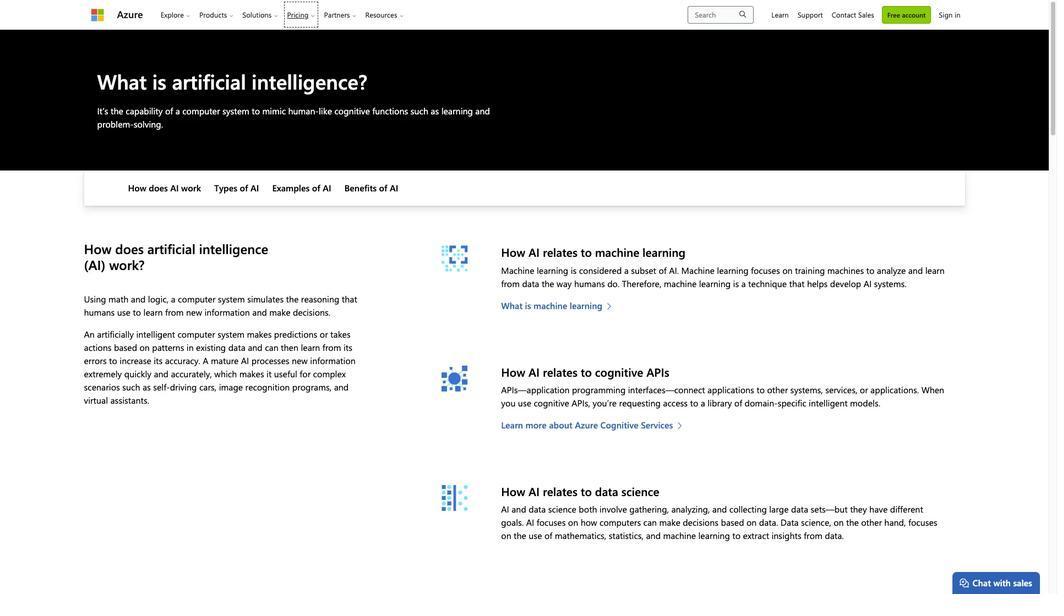 Task type: vqa. For each thing, say whether or not it's contained in the screenshot.
cognitive to the middle
yes



Task type: locate. For each thing, give the bounding box(es) containing it.
0 vertical spatial does
[[149, 183, 168, 194]]

such up assistants.
[[122, 382, 140, 393]]

computer inside using math and logic, a computer system simulates the reasoning that humans use to learn from new information and make decisions.
[[178, 294, 216, 305]]

insights
[[772, 531, 802, 542]]

science up gathering,
[[622, 484, 660, 500]]

reasoning
[[301, 294, 340, 305]]

1 horizontal spatial does
[[149, 183, 168, 194]]

data up data
[[792, 504, 809, 516]]

0 horizontal spatial other
[[768, 384, 788, 396]]

learn right analyze
[[926, 265, 945, 276]]

computer inside "it's the capability of a computer system to mimic human-like cognitive functions such as learning and problem-solving."
[[182, 105, 220, 117]]

solving.
[[134, 119, 163, 130]]

relates up apis—application
[[543, 364, 578, 380]]

use left "mathematics,"
[[529, 531, 542, 542]]

about
[[549, 420, 573, 431]]

what inside 'link'
[[501, 300, 523, 312]]

data up mature
[[228, 342, 246, 354]]

processes
[[252, 355, 290, 367]]

and
[[476, 105, 490, 117], [909, 265, 924, 276], [131, 294, 146, 305], [252, 307, 267, 318], [248, 342, 263, 354], [154, 369, 169, 380], [334, 382, 349, 393], [512, 504, 527, 516], [713, 504, 727, 516], [646, 531, 661, 542]]

learning inside "it's the capability of a computer system to mimic human-like cognitive functions such as learning and problem-solving."
[[442, 105, 473, 117]]

to up both
[[581, 484, 592, 500]]

different
[[891, 504, 924, 516]]

and inside "it's the capability of a computer system to mimic human-like cognitive functions such as learning and problem-solving."
[[476, 105, 490, 117]]

data left both
[[529, 504, 546, 516]]

focuses up "mathematics,"
[[537, 517, 566, 529]]

intelligent down the services,
[[809, 398, 848, 409]]

or left takes
[[320, 329, 328, 340]]

2 vertical spatial learn
[[301, 342, 320, 354]]

to up domain-
[[757, 384, 765, 396]]

science left both
[[549, 504, 577, 516]]

to up considered
[[581, 245, 592, 260]]

0 vertical spatial based
[[114, 342, 137, 354]]

2 horizontal spatial learn
[[926, 265, 945, 276]]

1 horizontal spatial focuses
[[751, 265, 781, 276]]

a
[[203, 355, 209, 367]]

based down collecting
[[721, 517, 745, 529]]

ai inside how ai relates to cognitive apis apis—application programming interfaces—connect applications to other systems, services, or applications. when you use cognitive apis, you're requesting access to a library of domain-specific intelligent models.
[[529, 364, 540, 380]]

in up accuracy.
[[187, 342, 194, 354]]

from down 'logic,'
[[165, 307, 184, 318]]

learn inside using math and logic, a computer system simulates the reasoning that humans use to learn from new information and make decisions.
[[144, 307, 163, 318]]

does inside how does artificial intelligence (ai) work?
[[115, 240, 144, 258]]

0 horizontal spatial in
[[187, 342, 194, 354]]

relates inside how ai relates to machine learning machine learning is considered a subset of ai. machine learning focuses on training machines to analyze and learn from data the way humans do. therefore, machine learning is a technique that helps develop ai systems.
[[543, 245, 578, 260]]

artificial for is
[[172, 68, 246, 95]]

to
[[252, 105, 260, 117], [581, 245, 592, 260], [867, 265, 875, 276], [133, 307, 141, 318], [109, 355, 117, 367], [581, 364, 592, 380], [757, 384, 765, 396], [691, 398, 699, 409], [581, 484, 592, 500], [733, 531, 741, 542]]

cars,
[[199, 382, 217, 393]]

a
[[176, 105, 180, 117], [625, 265, 629, 276], [742, 278, 746, 290], [171, 294, 176, 305], [701, 398, 706, 409]]

0 horizontal spatial such
[[122, 382, 140, 393]]

other inside how ai relates to data science ai and data science both involve gathering, analyzing, and collecting large data sets—but they have different goals. ai focuses on how computers can make decisions based on data. data science, on the other hand, focuses on the use of mathematics, statistics, and machine learning to extract insights from data.
[[862, 517, 883, 529]]

system down what is artificial intelligence?
[[223, 105, 249, 117]]

technique
[[749, 278, 787, 290]]

1 vertical spatial computer
[[178, 294, 216, 305]]

free account
[[888, 10, 926, 19]]

1 vertical spatial humans
[[84, 307, 115, 318]]

0 horizontal spatial new
[[186, 307, 202, 318]]

system inside "it's the capability of a computer system to mimic human-like cognitive functions such as learning and problem-solving."
[[223, 105, 249, 117]]

interfaces—connect
[[628, 384, 706, 396]]

such inside "it's the capability of a computer system to mimic human-like cognitive functions such as learning and problem-solving."
[[411, 105, 429, 117]]

1 vertical spatial relates
[[543, 364, 578, 380]]

use right you at left
[[518, 398, 532, 409]]

when
[[922, 384, 945, 396]]

benefits
[[345, 183, 377, 194]]

0 horizontal spatial azure
[[117, 8, 143, 21]]

make down gathering,
[[660, 517, 681, 529]]

machine down decisions
[[664, 531, 696, 542]]

information up existing
[[205, 307, 250, 318]]

from inside using math and logic, a computer system simulates the reasoning that humans use to learn from new information and make decisions.
[[165, 307, 184, 318]]

of inside "it's the capability of a computer system to mimic human-like cognitive functions such as learning and problem-solving."
[[165, 105, 173, 117]]

1 relates from the top
[[543, 245, 578, 260]]

1 vertical spatial in
[[187, 342, 194, 354]]

that right reasoning
[[342, 294, 357, 305]]

learn inside learn link
[[772, 10, 789, 19]]

0 horizontal spatial information
[[205, 307, 250, 318]]

data inside how ai relates to machine learning machine learning is considered a subset of ai. machine learning focuses on training machines to analyze and learn from data the way humans do. therefore, machine learning is a technique that helps develop ai systems.
[[522, 278, 540, 290]]

sign
[[940, 10, 953, 19]]

relates for machine
[[543, 245, 578, 260]]

that down 'training' on the right
[[790, 278, 805, 290]]

focuses up technique
[[751, 265, 781, 276]]

cognitive down apis—application
[[534, 398, 570, 409]]

large
[[770, 504, 789, 516]]

3 relates from the top
[[543, 484, 578, 500]]

to inside using math and logic, a computer system simulates the reasoning that humans use to learn from new information and make decisions.
[[133, 307, 141, 318]]

mathematics,
[[555, 531, 607, 542]]

and inside how ai relates to machine learning machine learning is considered a subset of ai. machine learning focuses on training machines to analyze and learn from data the way humans do. therefore, machine learning is a technique that helps develop ai systems.
[[909, 265, 924, 276]]

a inside "it's the capability of a computer system to mimic human-like cognitive functions such as learning and problem-solving."
[[176, 105, 180, 117]]

a right "capability" at left top
[[176, 105, 180, 117]]

0 vertical spatial learn
[[926, 265, 945, 276]]

0 vertical spatial relates
[[543, 245, 578, 260]]

azure inside primary element
[[117, 8, 143, 21]]

1 horizontal spatial cognitive
[[534, 398, 570, 409]]

how for how ai relates to machine learning machine learning is considered a subset of ai. machine learning focuses on training machines to analyze and learn from data the way humans do. therefore, machine learning is a technique that helps develop ai systems.
[[501, 245, 526, 260]]

or inside how ai relates to cognitive apis apis—application programming interfaces—connect applications to other systems, services, or applications. when you use cognitive apis, you're requesting access to a library of domain-specific intelligent models.
[[860, 384, 869, 396]]

on down sets—but in the bottom of the page
[[834, 517, 844, 529]]

1 vertical spatial make
[[660, 517, 681, 529]]

contact sales link
[[828, 0, 879, 29]]

human-
[[288, 105, 319, 117]]

1 horizontal spatial learn
[[772, 10, 789, 19]]

such right functions
[[411, 105, 429, 117]]

on up increase
[[140, 342, 150, 354]]

1 horizontal spatial based
[[721, 517, 745, 529]]

0 horizontal spatial machine
[[501, 265, 535, 276]]

1 horizontal spatial humans
[[575, 278, 605, 290]]

2 vertical spatial cognitive
[[534, 398, 570, 409]]

2 vertical spatial computer
[[178, 329, 215, 340]]

it
[[267, 369, 272, 380]]

0 vertical spatial or
[[320, 329, 328, 340]]

machine down way
[[534, 300, 568, 312]]

1 horizontal spatial or
[[860, 384, 869, 396]]

its down "patterns"
[[154, 355, 163, 367]]

analyze
[[877, 265, 906, 276]]

partners
[[324, 10, 350, 19]]

0 vertical spatial artificial
[[172, 68, 246, 95]]

0 vertical spatial intelligent
[[136, 329, 175, 340]]

1 vertical spatial learn
[[501, 420, 523, 431]]

is inside 'link'
[[525, 300, 531, 312]]

can inside an artificially intelligent computer system makes predictions or takes actions based on patterns in existing data and can then learn from its errors to increase its accuracy. a mature ai processes new information extremely quickly and accurately, which makes it useful for complex scenarios such as self-driving cars, image recognition programs, and virtual assistants.
[[265, 342, 279, 354]]

relates for cognitive
[[543, 364, 578, 380]]

0 vertical spatial its
[[344, 342, 353, 354]]

use inside how ai relates to data science ai and data science both involve gathering, analyzing, and collecting large data sets—but they have different goals. ai focuses on how computers can make decisions based on data. data science, on the other hand, focuses on the use of mathematics, statistics, and machine learning to extract insights from data.
[[529, 531, 542, 542]]

1 horizontal spatial learn
[[301, 342, 320, 354]]

other down the have
[[862, 517, 883, 529]]

on inside how ai relates to machine learning machine learning is considered a subset of ai. machine learning focuses on training machines to analyze and learn from data the way humans do. therefore, machine learning is a technique that helps develop ai systems.
[[783, 265, 793, 276]]

2 vertical spatial use
[[529, 531, 542, 542]]

the up decisions.
[[286, 294, 299, 305]]

how inside how does artificial intelligence (ai) work?
[[84, 240, 112, 258]]

other up specific
[[768, 384, 788, 396]]

intelligent up "patterns"
[[136, 329, 175, 340]]

logic,
[[148, 294, 169, 305]]

how inside how ai relates to machine learning machine learning is considered a subset of ai. machine learning focuses on training machines to analyze and learn from data the way humans do. therefore, machine learning is a technique that helps develop ai systems.
[[501, 245, 526, 260]]

that inside how ai relates to machine learning machine learning is considered a subset of ai. machine learning focuses on training machines to analyze and learn from data the way humans do. therefore, machine learning is a technique that helps develop ai systems.
[[790, 278, 805, 290]]

computer down what is artificial intelligence?
[[182, 105, 220, 117]]

applications.
[[871, 384, 920, 396]]

learn for learn
[[772, 10, 789, 19]]

relates inside how ai relates to cognitive apis apis—application programming interfaces—connect applications to other systems, services, or applications. when you use cognitive apis, you're requesting access to a library of domain-specific intelligent models.
[[543, 364, 578, 380]]

azure down apis,
[[575, 420, 598, 431]]

0 horizontal spatial what
[[97, 68, 147, 95]]

0 horizontal spatial that
[[342, 294, 357, 305]]

azure inside learn more about azure cognitive services "link"
[[575, 420, 598, 431]]

Search azure.com text field
[[688, 6, 754, 23]]

to inside "it's the capability of a computer system to mimic human-like cognitive functions such as learning and problem-solving."
[[252, 105, 260, 117]]

0 vertical spatial in
[[955, 10, 961, 19]]

humans down using
[[84, 307, 115, 318]]

cognitive right like at the top of page
[[335, 105, 370, 117]]

more
[[526, 420, 547, 431]]

from down takes
[[323, 342, 341, 354]]

can down gathering,
[[644, 517, 657, 529]]

support link
[[794, 0, 828, 29]]

products
[[199, 10, 227, 19]]

computer up existing
[[178, 329, 215, 340]]

training
[[796, 265, 825, 276]]

such
[[411, 105, 429, 117], [122, 382, 140, 393]]

0 horizontal spatial make
[[270, 307, 291, 318]]

focuses inside how ai relates to machine learning machine learning is considered a subset of ai. machine learning focuses on training machines to analyze and learn from data the way humans do. therefore, machine learning is a technique that helps develop ai systems.
[[751, 265, 781, 276]]

data. down science,
[[825, 531, 844, 542]]

0 vertical spatial that
[[790, 278, 805, 290]]

sales
[[859, 10, 875, 19]]

to left extract
[[733, 531, 741, 542]]

actions
[[84, 342, 112, 354]]

a inside using math and logic, a computer system simulates the reasoning that humans use to learn from new information and make decisions.
[[171, 294, 176, 305]]

the down the "goals."
[[514, 531, 527, 542]]

learn link
[[768, 0, 794, 29]]

1 horizontal spatial that
[[790, 278, 805, 290]]

make down simulates
[[270, 307, 291, 318]]

of right "capability" at left top
[[165, 105, 173, 117]]

artificial inside how does artificial intelligence (ai) work?
[[147, 240, 196, 258]]

applications
[[708, 384, 755, 396]]

1 vertical spatial information
[[310, 355, 356, 367]]

artificial for does
[[147, 240, 196, 258]]

as
[[431, 105, 439, 117], [143, 382, 151, 393]]

1 vertical spatial intelligent
[[809, 398, 848, 409]]

0 horizontal spatial learn
[[144, 307, 163, 318]]

humans down considered
[[575, 278, 605, 290]]

does
[[149, 183, 168, 194], [115, 240, 144, 258]]

1 horizontal spatial intelligent
[[809, 398, 848, 409]]

that
[[790, 278, 805, 290], [342, 294, 357, 305]]

1 vertical spatial science
[[549, 504, 577, 516]]

0 horizontal spatial intelligent
[[136, 329, 175, 340]]

0 horizontal spatial as
[[143, 382, 151, 393]]

what is artificial intelligence?
[[97, 68, 368, 95]]

machine
[[595, 245, 640, 260], [664, 278, 697, 290], [534, 300, 568, 312], [664, 531, 696, 542]]

machine up considered
[[595, 245, 640, 260]]

to up artificially
[[133, 307, 141, 318]]

1 horizontal spatial its
[[344, 342, 353, 354]]

sign in link
[[935, 0, 965, 29]]

for
[[300, 369, 311, 380]]

1 vertical spatial new
[[292, 355, 308, 367]]

humans
[[575, 278, 605, 290], [84, 307, 115, 318]]

1 horizontal spatial azure
[[575, 420, 598, 431]]

0 vertical spatial makes
[[247, 329, 272, 340]]

learn more about azure cognitive services
[[501, 420, 674, 431]]

makes up processes at left bottom
[[247, 329, 272, 340]]

0 horizontal spatial focuses
[[537, 517, 566, 529]]

make inside using math and logic, a computer system simulates the reasoning that humans use to learn from new information and make decisions.
[[270, 307, 291, 318]]

0 horizontal spatial or
[[320, 329, 328, 340]]

of left "mathematics,"
[[545, 531, 553, 542]]

system up existing
[[218, 329, 245, 340]]

1 horizontal spatial in
[[955, 10, 961, 19]]

based inside how ai relates to data science ai and data science both involve gathering, analyzing, and collecting large data sets—but they have different goals. ai focuses on how computers can make decisions based on data. data science, on the other hand, focuses on the use of mathematics, statistics, and machine learning to extract insights from data.
[[721, 517, 745, 529]]

1 vertical spatial does
[[115, 240, 144, 258]]

requesting
[[620, 398, 661, 409]]

machines
[[828, 265, 865, 276]]

0 horizontal spatial learn
[[501, 420, 523, 431]]

artificially
[[97, 329, 134, 340]]

1 vertical spatial learn
[[144, 307, 163, 318]]

relates up "mathematics,"
[[543, 484, 578, 500]]

collecting
[[730, 504, 767, 516]]

to inside an artificially intelligent computer system makes predictions or takes actions based on patterns in existing data and can then learn from its errors to increase its accuracy. a mature ai processes new information extremely quickly and accurately, which makes it useful for complex scenarios such as self-driving cars, image recognition programs, and virtual assistants.
[[109, 355, 117, 367]]

0 vertical spatial such
[[411, 105, 429, 117]]

learn down predictions on the bottom
[[301, 342, 320, 354]]

new up for
[[292, 355, 308, 367]]

intelligent
[[136, 329, 175, 340], [809, 398, 848, 409]]

0 vertical spatial other
[[768, 384, 788, 396]]

1 horizontal spatial make
[[660, 517, 681, 529]]

learn inside learn more about azure cognitive services "link"
[[501, 420, 523, 431]]

1 horizontal spatial data.
[[825, 531, 844, 542]]

new up existing
[[186, 307, 202, 318]]

math
[[109, 294, 129, 305]]

0 vertical spatial system
[[223, 105, 249, 117]]

0 vertical spatial information
[[205, 307, 250, 318]]

how for how ai relates to data science ai and data science both involve gathering, analyzing, and collecting large data sets—but they have different goals. ai focuses on how computers can make decisions based on data. data science, on the other hand, focuses on the use of mathematics, statistics, and machine learning to extract insights from data.
[[501, 484, 526, 500]]

intelligence
[[199, 240, 268, 258]]

0 vertical spatial what
[[97, 68, 147, 95]]

cognitive inside "it's the capability of a computer system to mimic human-like cognitive functions such as learning and problem-solving."
[[335, 105, 370, 117]]

2 vertical spatial relates
[[543, 484, 578, 500]]

in right the sign
[[955, 10, 961, 19]]

data. down large
[[760, 517, 779, 529]]

learn down you at left
[[501, 420, 523, 431]]

does right (ai)
[[115, 240, 144, 258]]

1 horizontal spatial what
[[501, 300, 523, 312]]

0 horizontal spatial does
[[115, 240, 144, 258]]

use down math
[[117, 307, 131, 318]]

a right 'logic,'
[[171, 294, 176, 305]]

cognitive up programming
[[595, 364, 644, 380]]

0 vertical spatial azure
[[117, 8, 143, 21]]

0 vertical spatial cognitive
[[335, 105, 370, 117]]

how ai relates to machine learning machine learning is considered a subset of ai. machine learning focuses on training machines to analyze and learn from data the way humans do. therefore, machine learning is a technique that helps develop ai systems.
[[501, 245, 945, 290]]

cognitive
[[335, 105, 370, 117], [595, 364, 644, 380], [534, 398, 570, 409]]

develop
[[831, 278, 862, 290]]

ai
[[170, 183, 179, 194], [251, 183, 259, 194], [323, 183, 331, 194], [390, 183, 399, 194], [529, 245, 540, 260], [864, 278, 872, 290], [241, 355, 249, 367], [529, 364, 540, 380], [529, 484, 540, 500], [501, 504, 510, 516], [527, 517, 535, 529]]

primary element
[[84, 0, 415, 29]]

science,
[[802, 517, 832, 529]]

from down science,
[[804, 531, 823, 542]]

0 vertical spatial learn
[[772, 10, 789, 19]]

learn down 'logic,'
[[144, 307, 163, 318]]

1 machine from the left
[[501, 265, 535, 276]]

0 horizontal spatial can
[[265, 342, 279, 354]]

decisions
[[683, 517, 719, 529]]

1 vertical spatial such
[[122, 382, 140, 393]]

way
[[557, 278, 572, 290]]

considered
[[579, 265, 622, 276]]

0 horizontal spatial based
[[114, 342, 137, 354]]

1 vertical spatial data.
[[825, 531, 844, 542]]

computer inside an artificially intelligent computer system makes predictions or takes actions based on patterns in existing data and can then learn from its errors to increase its accuracy. a mature ai processes new information extremely quickly and accurately, which makes it useful for complex scenarios such as self-driving cars, image recognition programs, and virtual assistants.
[[178, 329, 215, 340]]

1 vertical spatial use
[[518, 398, 532, 409]]

the left way
[[542, 278, 555, 290]]

2 relates from the top
[[543, 364, 578, 380]]

0 horizontal spatial cognitive
[[335, 105, 370, 117]]

1 vertical spatial can
[[644, 517, 657, 529]]

from up what is machine learning
[[501, 278, 520, 290]]

the inside how ai relates to machine learning machine learning is considered a subset of ai. machine learning focuses on training machines to analyze and learn from data the way humans do. therefore, machine learning is a technique that helps develop ai systems.
[[542, 278, 555, 290]]

how does artificial intelligence (ai) work?
[[84, 240, 268, 274]]

0 vertical spatial as
[[431, 105, 439, 117]]

0 horizontal spatial its
[[154, 355, 163, 367]]

data
[[522, 278, 540, 290], [228, 342, 246, 354], [595, 484, 619, 500], [529, 504, 546, 516], [792, 504, 809, 516]]

0 horizontal spatial data.
[[760, 517, 779, 529]]

1 vertical spatial what
[[501, 300, 523, 312]]

examples
[[272, 183, 310, 194]]

how
[[128, 183, 147, 194], [84, 240, 112, 258], [501, 245, 526, 260], [501, 364, 526, 380], [501, 484, 526, 500]]

computer for logic,
[[178, 294, 216, 305]]

1 horizontal spatial science
[[622, 484, 660, 500]]

support
[[798, 10, 824, 19]]

types of ai link
[[214, 183, 259, 194]]

as inside an artificially intelligent computer system makes predictions or takes actions based on patterns in existing data and can then learn from its errors to increase its accuracy. a mature ai processes new information extremely quickly and accurately, which makes it useful for complex scenarios such as self-driving cars, image recognition programs, and virtual assistants.
[[143, 382, 151, 393]]

of left ai. at the top right
[[659, 265, 667, 276]]

based inside an artificially intelligent computer system makes predictions or takes actions based on patterns in existing data and can then learn from its errors to increase its accuracy. a mature ai processes new information extremely quickly and accurately, which makes it useful for complex scenarios such as self-driving cars, image recognition programs, and virtual assistants.
[[114, 342, 137, 354]]

explore button
[[156, 0, 195, 29]]

focuses
[[751, 265, 781, 276], [537, 517, 566, 529], [909, 517, 938, 529]]

machine right ai. at the top right
[[682, 265, 715, 276]]

does left work
[[149, 183, 168, 194]]

relates inside how ai relates to data science ai and data science both involve gathering, analyzing, and collecting large data sets—but they have different goals. ai focuses on how computers can make decisions based on data. data science, on the other hand, focuses on the use of mathematics, statistics, and machine learning to extract insights from data.
[[543, 484, 578, 500]]

learn left support
[[772, 10, 789, 19]]

0 vertical spatial new
[[186, 307, 202, 318]]

mature
[[211, 355, 239, 367]]

learn inside an artificially intelligent computer system makes predictions or takes actions based on patterns in existing data and can then learn from its errors to increase its accuracy. a mature ai processes new information extremely quickly and accurately, which makes it useful for complex scenarios such as self-driving cars, image recognition programs, and virtual assistants.
[[301, 342, 320, 354]]

0 vertical spatial computer
[[182, 105, 220, 117]]

information up complex
[[310, 355, 356, 367]]

of right types
[[240, 183, 248, 194]]

on left 'training' on the right
[[783, 265, 793, 276]]

of down applications at the bottom right
[[735, 398, 743, 409]]

make
[[270, 307, 291, 318], [660, 517, 681, 529]]

data up what is machine learning
[[522, 278, 540, 290]]

learn for learn more about azure cognitive services
[[501, 420, 523, 431]]

what is machine learning
[[501, 300, 603, 312]]

analyzing,
[[672, 504, 710, 516]]

as right functions
[[431, 105, 439, 117]]

1 vertical spatial artificial
[[147, 240, 196, 258]]

0 vertical spatial can
[[265, 342, 279, 354]]

relates up way
[[543, 245, 578, 260]]

machine up what is machine learning
[[501, 265, 535, 276]]

in
[[955, 10, 961, 19], [187, 342, 194, 354]]

1 vertical spatial azure
[[575, 420, 598, 431]]

azure left explore
[[117, 8, 143, 21]]

1 vertical spatial cognitive
[[595, 364, 644, 380]]

system inside using math and logic, a computer system simulates the reasoning that humans use to learn from new information and make decisions.
[[218, 294, 245, 305]]

to up extremely
[[109, 355, 117, 367]]

how inside how ai relates to cognitive apis apis—application programming interfaces—connect applications to other systems, services, or applications. when you use cognitive apis, you're requesting access to a library of domain-specific intelligent models.
[[501, 364, 526, 380]]

of inside how ai relates to data science ai and data science both involve gathering, analyzing, and collecting large data sets—but they have different goals. ai focuses on how computers can make decisions based on data. data science, on the other hand, focuses on the use of mathematics, statistics, and machine learning to extract insights from data.
[[545, 531, 553, 542]]

decisions.
[[293, 307, 331, 318]]

0 vertical spatial data.
[[760, 517, 779, 529]]

based up increase
[[114, 342, 137, 354]]

the inside using math and logic, a computer system simulates the reasoning that humans use to learn from new information and make decisions.
[[286, 294, 299, 305]]

2 machine from the left
[[682, 265, 715, 276]]

1 horizontal spatial new
[[292, 355, 308, 367]]

makes left it
[[239, 369, 264, 380]]

1 horizontal spatial can
[[644, 517, 657, 529]]

library
[[708, 398, 732, 409]]

a inside how ai relates to cognitive apis apis—application programming interfaces—connect applications to other systems, services, or applications. when you use cognitive apis, you're requesting access to a library of domain-specific intelligent models.
[[701, 398, 706, 409]]

data inside an artificially intelligent computer system makes predictions or takes actions based on patterns in existing data and can then learn from its errors to increase its accuracy. a mature ai processes new information extremely quickly and accurately, which makes it useful for complex scenarios such as self-driving cars, image recognition programs, and virtual assistants.
[[228, 342, 246, 354]]

focuses down different
[[909, 517, 938, 529]]

apis—application
[[501, 384, 570, 396]]

0 vertical spatial make
[[270, 307, 291, 318]]

on down the "goals."
[[501, 531, 512, 542]]

as left self-
[[143, 382, 151, 393]]

new inside an artificially intelligent computer system makes predictions or takes actions based on patterns in existing data and can then learn from its errors to increase its accuracy. a mature ai processes new information extremely quickly and accurately, which makes it useful for complex scenarios such as self-driving cars, image recognition programs, and virtual assistants.
[[292, 355, 308, 367]]

what
[[97, 68, 147, 95], [501, 300, 523, 312]]

0 vertical spatial use
[[117, 307, 131, 318]]

1 vertical spatial based
[[721, 517, 745, 529]]

how inside how ai relates to data science ai and data science both involve gathering, analyzing, and collecting large data sets—but they have different goals. ai focuses on how computers can make decisions based on data. data science, on the other hand, focuses on the use of mathematics, statistics, and machine learning to extract insights from data.
[[501, 484, 526, 500]]

patterns
[[152, 342, 184, 354]]

2 vertical spatial system
[[218, 329, 245, 340]]

on down collecting
[[747, 517, 757, 529]]



Task type: describe. For each thing, give the bounding box(es) containing it.
functions
[[373, 105, 408, 117]]

information inside using math and logic, a computer system simulates the reasoning that humans use to learn from new information and make decisions.
[[205, 307, 250, 318]]

solutions
[[243, 10, 272, 19]]

that inside using math and logic, a computer system simulates the reasoning that humans use to learn from new information and make decisions.
[[342, 294, 357, 305]]

image
[[219, 382, 243, 393]]

system for simulates
[[218, 294, 245, 305]]

from inside how ai relates to machine learning machine learning is considered a subset of ai. machine learning focuses on training machines to analyze and learn from data the way humans do. therefore, machine learning is a technique that helps develop ai systems.
[[501, 278, 520, 290]]

extremely
[[84, 369, 122, 380]]

services,
[[826, 384, 858, 396]]

you
[[501, 398, 516, 409]]

how ai relates to data science ai and data science both involve gathering, analyzing, and collecting large data sets—but they have different goals. ai focuses on how computers can make decisions based on data. data science, on the other hand, focuses on the use of mathematics, statistics, and machine learning to extract insights from data.
[[501, 484, 938, 542]]

virtual
[[84, 395, 108, 407]]

use inside how ai relates to cognitive apis apis—application programming interfaces—connect applications to other systems, services, or applications. when you use cognitive apis, you're requesting access to a library of domain-specific intelligent models.
[[518, 398, 532, 409]]

to right access at bottom right
[[691, 398, 699, 409]]

such inside an artificially intelligent computer system makes predictions or takes actions based on patterns in existing data and can then learn from its errors to increase its accuracy. a mature ai processes new information extremely quickly and accurately, which makes it useful for complex scenarios such as self-driving cars, image recognition programs, and virtual assistants.
[[122, 382, 140, 393]]

assistants.
[[110, 395, 149, 407]]

sets—but
[[811, 504, 848, 516]]

how does ai work link
[[128, 183, 201, 194]]

learning inside how ai relates to data science ai and data science both involve gathering, analyzing, and collecting large data sets—but they have different goals. ai focuses on how computers can make decisions based on data. data science, on the other hand, focuses on the use of mathematics, statistics, and machine learning to extract insights from data.
[[699, 531, 730, 542]]

contact sales
[[832, 10, 875, 19]]

apis,
[[572, 398, 591, 409]]

new inside using math and logic, a computer system simulates the reasoning that humans use to learn from new information and make decisions.
[[186, 307, 202, 318]]

from inside how ai relates to data science ai and data science both involve gathering, analyzing, and collecting large data sets—but they have different goals. ai focuses on how computers can make decisions based on data. data science, on the other hand, focuses on the use of mathematics, statistics, and machine learning to extract insights from data.
[[804, 531, 823, 542]]

solutions button
[[238, 0, 283, 29]]

data
[[781, 517, 799, 529]]

work?
[[109, 256, 145, 274]]

intelligent inside an artificially intelligent computer system makes predictions or takes actions based on patterns in existing data and can then learn from its errors to increase its accuracy. a mature ai processes new information extremely quickly and accurately, which makes it useful for complex scenarios such as self-driving cars, image recognition programs, and virtual assistants.
[[136, 329, 175, 340]]

the inside "it's the capability of a computer system to mimic human-like cognitive functions such as learning and problem-solving."
[[111, 105, 123, 117]]

intelligent inside how ai relates to cognitive apis apis—application programming interfaces—connect applications to other systems, services, or applications. when you use cognitive apis, you're requesting access to a library of domain-specific intelligent models.
[[809, 398, 848, 409]]

sign in
[[940, 10, 961, 19]]

mimic
[[262, 105, 286, 117]]

an
[[84, 329, 95, 340]]

systems,
[[791, 384, 823, 396]]

how for how does ai work
[[128, 183, 147, 194]]

how ai relates to cognitive apis apis—application programming interfaces—connect applications to other systems, services, or applications. when you use cognitive apis, you're requesting access to a library of domain-specific intelligent models.
[[501, 364, 945, 409]]

machine inside 'link'
[[534, 300, 568, 312]]

models.
[[851, 398, 881, 409]]

specific
[[778, 398, 807, 409]]

or inside an artificially intelligent computer system makes predictions or takes actions based on patterns in existing data and can then learn from its errors to increase its accuracy. a mature ai processes new information extremely quickly and accurately, which makes it useful for complex scenarios such as self-driving cars, image recognition programs, and virtual assistants.
[[320, 329, 328, 340]]

domain-
[[745, 398, 778, 409]]

2 horizontal spatial focuses
[[909, 517, 938, 529]]

chat
[[973, 578, 992, 589]]

how for how does artificial intelligence (ai) work?
[[84, 240, 112, 258]]

azure link
[[117, 7, 143, 22]]

other inside how ai relates to cognitive apis apis—application programming interfaces—connect applications to other systems, services, or applications. when you use cognitive apis, you're requesting access to a library of domain-specific intelligent models.
[[768, 384, 788, 396]]

access
[[663, 398, 688, 409]]

system for to
[[223, 105, 249, 117]]

then
[[281, 342, 299, 354]]

information inside an artificially intelligent computer system makes predictions or takes actions based on patterns in existing data and can then learn from its errors to increase its accuracy. a mature ai processes new information extremely quickly and accurately, which makes it useful for complex scenarios such as self-driving cars, image recognition programs, and virtual assistants.
[[310, 355, 356, 367]]

using
[[84, 294, 106, 305]]

does for artificial
[[115, 240, 144, 258]]

what is machine learning link
[[501, 299, 618, 313]]

it's the capability of a computer system to mimic human-like cognitive functions such as learning and problem-solving.
[[97, 105, 490, 130]]

which
[[214, 369, 237, 380]]

what for what is machine learning
[[501, 300, 523, 312]]

do.
[[608, 278, 620, 290]]

to up programming
[[581, 364, 592, 380]]

simulates
[[247, 294, 284, 305]]

on up "mathematics,"
[[568, 517, 579, 529]]

computer for of
[[182, 105, 220, 117]]

relates for data
[[543, 484, 578, 500]]

of inside how ai relates to machine learning machine learning is considered a subset of ai. machine learning focuses on training machines to analyze and learn from data the way humans do. therefore, machine learning is a technique that helps develop ai systems.
[[659, 265, 667, 276]]

as inside "it's the capability of a computer system to mimic human-like cognitive functions such as learning and problem-solving."
[[431, 105, 439, 117]]

what for what is artificial intelligence?
[[97, 68, 147, 95]]

cognitive
[[601, 420, 639, 431]]

0 horizontal spatial science
[[549, 504, 577, 516]]

problem-
[[97, 119, 134, 130]]

learning inside 'link'
[[570, 300, 603, 312]]

ai.
[[669, 265, 679, 276]]

it's
[[97, 105, 108, 117]]

data up involve
[[595, 484, 619, 500]]

apis
[[647, 364, 670, 380]]

pricing button
[[283, 0, 320, 29]]

benefits of ai link
[[345, 183, 399, 194]]

to left analyze
[[867, 265, 875, 276]]

machine inside how ai relates to data science ai and data science both involve gathering, analyzing, and collecting large data sets—but they have different goals. ai focuses on how computers can make decisions based on data. data science, on the other hand, focuses on the use of mathematics, statistics, and machine learning to extract insights from data.
[[664, 531, 696, 542]]

on inside an artificially intelligent computer system makes predictions or takes actions based on patterns in existing data and can then learn from its errors to increase its accuracy. a mature ai processes new information extremely quickly and accurately, which makes it useful for complex scenarios such as self-driving cars, image recognition programs, and virtual assistants.
[[140, 342, 150, 354]]

how
[[581, 517, 598, 529]]

can inside how ai relates to data science ai and data science both involve gathering, analyzing, and collecting large data sets—but they have different goals. ai focuses on how computers can make decisions based on data. data science, on the other hand, focuses on the use of mathematics, statistics, and machine learning to extract insights from data.
[[644, 517, 657, 529]]

accurately,
[[171, 369, 212, 380]]

system inside an artificially intelligent computer system makes predictions or takes actions based on patterns in existing data and can then learn from its errors to increase its accuracy. a mature ai processes new information extremely quickly and accurately, which makes it useful for complex scenarios such as self-driving cars, image recognition programs, and virtual assistants.
[[218, 329, 245, 340]]

of inside how ai relates to cognitive apis apis—application programming interfaces—connect applications to other systems, services, or applications. when you use cognitive apis, you're requesting access to a library of domain-specific intelligent models.
[[735, 398, 743, 409]]

0 vertical spatial science
[[622, 484, 660, 500]]

chat with sales
[[973, 578, 1033, 589]]

Global search field
[[688, 6, 754, 23]]

2 horizontal spatial cognitive
[[595, 364, 644, 380]]

resources button
[[361, 0, 408, 29]]

learn inside how ai relates to machine learning machine learning is considered a subset of ai. machine learning focuses on training machines to analyze and learn from data the way humans do. therefore, machine learning is a technique that helps develop ai systems.
[[926, 265, 945, 276]]

therefore,
[[622, 278, 662, 290]]

types
[[214, 183, 237, 194]]

use inside using math and logic, a computer system simulates the reasoning that humans use to learn from new information and make decisions.
[[117, 307, 131, 318]]

in inside an artificially intelligent computer system makes predictions or takes actions based on patterns in existing data and can then learn from its errors to increase its accuracy. a mature ai processes new information extremely quickly and accurately, which makes it useful for complex scenarios such as self-driving cars, image recognition programs, and virtual assistants.
[[187, 342, 194, 354]]

intelligence?
[[252, 68, 368, 95]]

ai inside an artificially intelligent computer system makes predictions or takes actions based on patterns in existing data and can then learn from its errors to increase its accuracy. a mature ai processes new information extremely quickly and accurately, which makes it useful for complex scenarios such as self-driving cars, image recognition programs, and virtual assistants.
[[241, 355, 249, 367]]

gathering,
[[630, 504, 669, 516]]

how for how ai relates to cognitive apis apis—application programming interfaces—connect applications to other systems, services, or applications. when you use cognitive apis, you're requesting access to a library of domain-specific intelligent models.
[[501, 364, 526, 380]]

of right the "examples"
[[312, 183, 321, 194]]

a left technique
[[742, 278, 746, 290]]

humans inside how ai relates to machine learning machine learning is considered a subset of ai. machine learning focuses on training machines to analyze and learn from data the way humans do. therefore, machine learning is a technique that helps develop ai systems.
[[575, 278, 605, 290]]

self-
[[153, 382, 170, 393]]

systems.
[[875, 278, 907, 290]]

resources
[[366, 10, 397, 19]]

using math and logic, a computer system simulates the reasoning that humans use to learn from new information and make decisions.
[[84, 294, 357, 318]]

services
[[641, 420, 674, 431]]

an artificially intelligent computer system makes predictions or takes actions based on patterns in existing data and can then learn from its errors to increase its accuracy. a mature ai processes new information extremely quickly and accurately, which makes it useful for complex scenarios such as self-driving cars, image recognition programs, and virtual assistants.
[[84, 329, 356, 407]]

make inside how ai relates to data science ai and data science both involve gathering, analyzing, and collecting large data sets—but they have different goals. ai focuses on how computers can make decisions based on data. data science, on the other hand, focuses on the use of mathematics, statistics, and machine learning to extract insights from data.
[[660, 517, 681, 529]]

sales
[[1014, 578, 1033, 589]]

how does ai work
[[128, 183, 201, 194]]

both
[[579, 504, 598, 516]]

contact
[[832, 10, 857, 19]]

of right benefits
[[379, 183, 388, 194]]

programming
[[572, 384, 626, 396]]

computers
[[600, 517, 641, 529]]

does for ai
[[149, 183, 168, 194]]

the down they
[[847, 517, 859, 529]]

types of ai
[[214, 183, 259, 194]]

1 vertical spatial makes
[[239, 369, 264, 380]]

takes
[[331, 329, 351, 340]]

statistics,
[[609, 531, 644, 542]]

predictions
[[274, 329, 318, 340]]

capability
[[126, 105, 163, 117]]

humans inside using math and logic, a computer system simulates the reasoning that humans use to learn from new information and make decisions.
[[84, 307, 115, 318]]

machine down ai. at the top right
[[664, 278, 697, 290]]

from inside an artificially intelligent computer system makes predictions or takes actions based on patterns in existing data and can then learn from its errors to increase its accuracy. a mature ai processes new information extremely quickly and accurately, which makes it useful for complex scenarios such as self-driving cars, image recognition programs, and virtual assistants.
[[323, 342, 341, 354]]

increase
[[120, 355, 151, 367]]

a left subset
[[625, 265, 629, 276]]

products button
[[195, 0, 238, 29]]

explore
[[161, 10, 184, 19]]

chat with sales button
[[953, 573, 1041, 595]]



